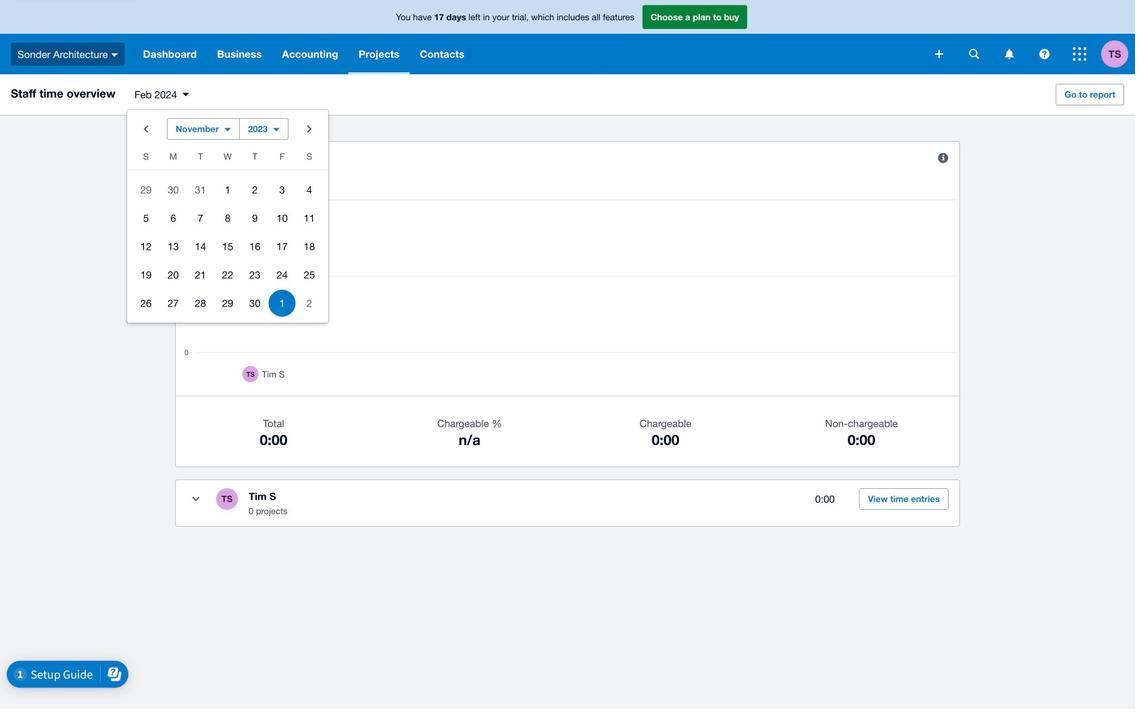 Task type: describe. For each thing, give the bounding box(es) containing it.
sat nov 11 2023 cell
[[296, 205, 329, 232]]

sun nov 12 2023 cell
[[127, 233, 160, 260]]

wed nov 29 2023 cell
[[214, 290, 241, 317]]

thu nov 02 2023 cell
[[241, 176, 269, 203]]

tue nov 07 2023 cell
[[187, 205, 214, 232]]

1 row from the top
[[127, 148, 329, 170]]

sun nov 26 2023 cell
[[127, 290, 160, 317]]

next month image
[[296, 116, 323, 143]]

sun nov 05 2023 cell
[[127, 205, 160, 232]]

last month image
[[132, 116, 160, 143]]

tue nov 14 2023 cell
[[187, 233, 214, 260]]

2 row from the top
[[127, 176, 329, 204]]

fri nov 03 2023 cell
[[269, 176, 296, 203]]

mon nov 13 2023 cell
[[160, 233, 187, 260]]

4 row from the top
[[127, 233, 329, 261]]

fri nov 24 2023 cell
[[269, 262, 296, 289]]

fri nov 10 2023 cell
[[269, 205, 296, 232]]



Task type: locate. For each thing, give the bounding box(es) containing it.
row up wed nov 01 2023 cell
[[127, 148, 329, 170]]

svg image
[[970, 49, 980, 59]]

row up wed nov 15 2023 cell at the left
[[127, 204, 329, 233]]

mon nov 06 2023 cell
[[160, 205, 187, 232]]

svg image
[[1073, 47, 1087, 61], [1005, 49, 1014, 59], [1040, 49, 1050, 59], [936, 50, 944, 58], [111, 53, 118, 57]]

banner
[[0, 0, 1136, 74]]

6 row from the top
[[127, 289, 329, 318]]

5 row from the top
[[127, 261, 329, 289]]

sat nov 18 2023 cell
[[296, 233, 329, 260]]

grid
[[127, 148, 329, 318]]

row down wed nov 15 2023 cell at the left
[[127, 261, 329, 289]]

row group
[[127, 176, 329, 318]]

row
[[127, 148, 329, 170], [127, 176, 329, 204], [127, 204, 329, 233], [127, 233, 329, 261], [127, 261, 329, 289], [127, 289, 329, 318]]

row down wed nov 22 2023 cell
[[127, 289, 329, 318]]

3 row from the top
[[127, 204, 329, 233]]

thu nov 30 2023 cell
[[241, 290, 269, 317]]

wed nov 08 2023 cell
[[214, 205, 241, 232]]

thu nov 09 2023 cell
[[241, 205, 269, 232]]

wed nov 01 2023 cell
[[214, 176, 241, 203]]

sat nov 04 2023 cell
[[296, 176, 329, 203]]

tue nov 21 2023 cell
[[187, 262, 214, 289]]

mon nov 27 2023 cell
[[160, 290, 187, 317]]

sat nov 25 2023 cell
[[296, 262, 329, 289]]

wed nov 15 2023 cell
[[214, 233, 241, 260]]

sun nov 19 2023 cell
[[127, 262, 160, 289]]

thu nov 23 2023 cell
[[241, 262, 269, 289]]

group
[[127, 110, 329, 323]]

row down wed nov 08 2023 cell
[[127, 233, 329, 261]]

tue nov 28 2023 cell
[[187, 290, 214, 317]]

mon nov 20 2023 cell
[[160, 262, 187, 289]]

thu nov 16 2023 cell
[[241, 233, 269, 260]]

fri nov 17 2023 cell
[[269, 233, 296, 260]]

row up wed nov 08 2023 cell
[[127, 176, 329, 204]]

wed nov 22 2023 cell
[[214, 262, 241, 289]]



Task type: vqa. For each thing, say whether or not it's contained in the screenshot.
first row from the top
yes



